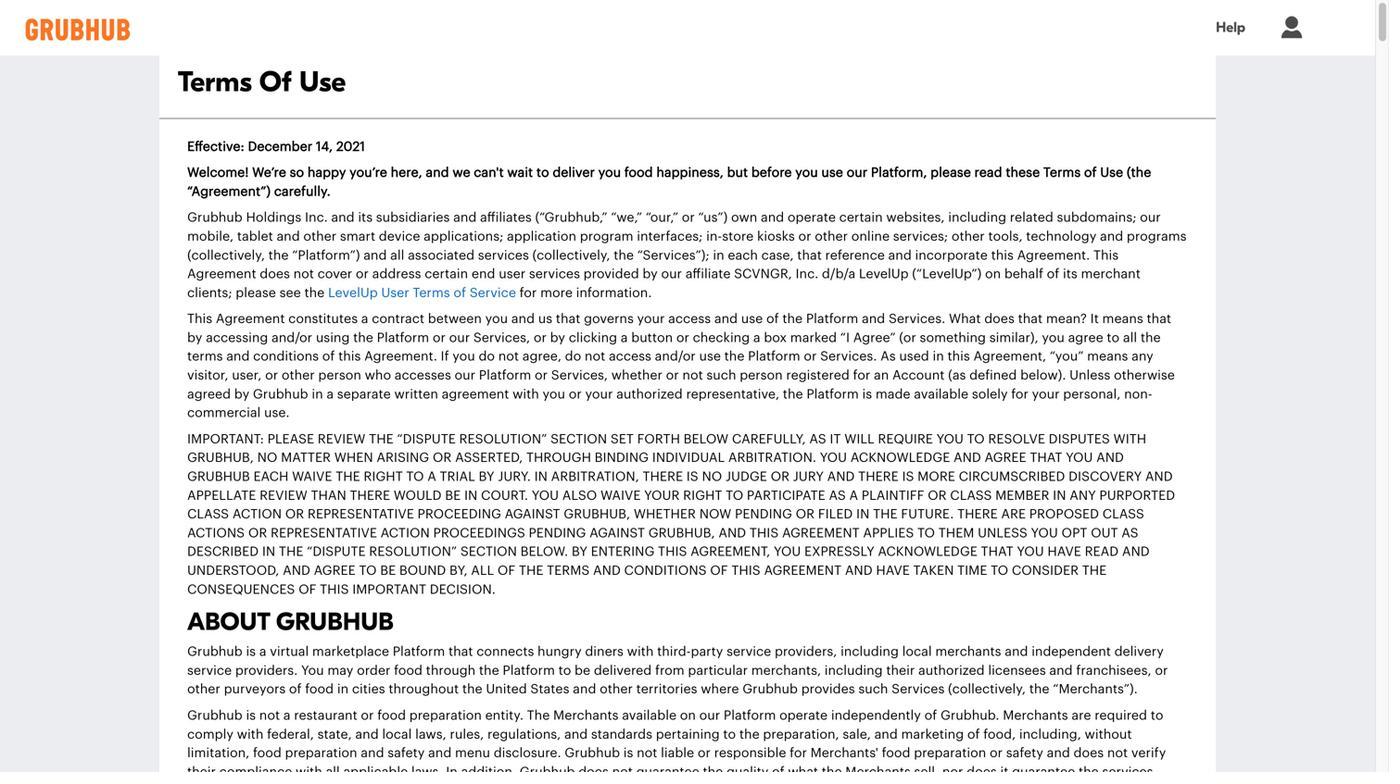 Task type: locate. For each thing, give the bounding box(es) containing it.
but
[[727, 166, 748, 179]]

section up all
[[460, 546, 517, 559]]

you left also
[[532, 490, 559, 503]]

as up filed
[[829, 490, 846, 503]]

local inside grubhub is not a restaurant or food preparation entity. the merchants available on our platform operate independently of grubhub. merchants are required to comply with federal, state, and local laws, rules, regulations, and standards pertaining to the preparation, sale, and marketing of food, including, without limitation, food preparation and safety and menu disclosure. grubhub is not liable or responsible for merchants' food preparation or safety and does not verify their compliance with all applicable laws. in addition, grubhub does not guarantee the quality of what the merchants sell, nor does it guarantee the servi
[[382, 729, 412, 742]]

of left the what
[[772, 766, 785, 773]]

consequences
[[187, 584, 295, 597]]

no up each at the left of the page
[[257, 452, 277, 465]]

services
[[892, 684, 945, 697]]

and left we
[[426, 166, 449, 179]]

providers,
[[775, 646, 837, 659]]

this inside this agreement constitutes a contract between you and us that governs your access and use of the platform and services. what does that mean? it means that by accessing and/or using the platform or our services, or by clicking a button or checking a box marked "i agree" (or something similar), you agree to all the terms and conditions of this agreement. if you do not agree, do not access and/or use the platform or services. as used in this agreement, "you" means any visitor, user, or other person who accesses our platform or services, whether or not such person registered for an account (as defined below). unless otherwise agreed by grubhub in a separate written agreement with you or your authorized representative, the platform is made available solely for your personal, non- commercial use.
[[187, 313, 212, 326]]

through
[[526, 452, 591, 465]]

applicable
[[343, 766, 408, 773]]

0 vertical spatial that
[[1030, 452, 1062, 465]]

1 vertical spatial "dispute
[[307, 546, 366, 559]]

section up through
[[551, 433, 607, 446]]

please inside welcome! we're so happy you're here, and we can't wait to deliver you food happiness, but before you use our platform, please read these terms of use (the "agreement") carefully.
[[931, 166, 971, 179]]

address
[[372, 268, 421, 281]]

does inside this agreement constitutes a contract between you and us that governs your access and use of the platform and services. what does that mean? it means that by accessing and/or using the platform or our services, or by clicking a button or checking a box marked "i agree" (or something similar), you agree to all the terms and conditions of this agreement. if you do not agree, do not access and/or use the platform or services. as used in this agreement, "you" means any visitor, user, or other person who accesses our platform or services, whether or not such person registered for an account (as defined below). unless otherwise agreed by grubhub in a separate written agreement with you or your authorized representative, the platform is made available solely for your personal, non- commercial use.
[[984, 313, 1015, 326]]

such
[[707, 369, 736, 382], [858, 684, 888, 697]]

jury
[[793, 471, 824, 484]]

platform inside grubhub is not a restaurant or food preparation entity. the merchants available on our platform operate independently of grubhub. merchants are required to comply with federal, state, and local laws, rules, regulations, and standards pertaining to the preparation, sale, and marketing of food, including, without limitation, food preparation and safety and menu disclosure. grubhub is not liable or responsible for merchants' food preparation or safety and does not verify their compliance with all applicable laws. in addition, grubhub does not guarantee the quality of what the merchants sell, nor does it guarantee the servi
[[724, 710, 776, 723]]

0 horizontal spatial available
[[622, 710, 677, 723]]

resolution" up bound
[[369, 546, 457, 559]]

0 vertical spatial representative
[[308, 508, 414, 521]]

1 horizontal spatial agreement.
[[1017, 249, 1090, 262]]

inc. left d/b/a on the top of the page
[[796, 268, 818, 281]]

merchants,
[[751, 665, 821, 678]]

acknowledge
[[850, 452, 950, 465], [878, 546, 978, 559]]

of down "using"
[[322, 351, 335, 363]]

1 horizontal spatial do
[[565, 351, 581, 363]]

operate inside grubhub is not a restaurant or food preparation entity. the merchants available on our platform operate independently of grubhub. merchants are required to comply with federal, state, and local laws, rules, regulations, and standards pertaining to the preparation, sale, and marketing of food, including, without limitation, food preparation and safety and menu disclosure. grubhub is not liable or responsible for merchants' food preparation or safety and does not verify their compliance with all applicable laws. in addition, grubhub does not guarantee the quality of what the merchants sell, nor does it guarantee the servi
[[779, 710, 828, 723]]

it
[[1090, 313, 1099, 326]]

that inside about grubhub grubhub is a virtual marketplace platform that connects hungry diners with third-party service providers, including local merchants and independent delivery service providers. you may order food through the platform to be delivered from particular merchants, including their authorized licensees and franchisees, or other purveyors of food in cities throughout the united states and other territories where grubhub provides such services (collectively, the "merchants").
[[448, 646, 473, 659]]

available inside this agreement constitutes a contract between you and us that governs your access and use of the platform and services. what does that mean? it means that by accessing and/or using the platform or our services, or by clicking a button or checking a box marked "i agree" (or something similar), you agree to all the terms and conditions of this agreement. if you do not agree, do not access and/or use the platform or services. as used in this agreement, "you" means any visitor, user, or other person who accesses our platform or services, whether or not such person registered for an account (as defined below). unless otherwise agreed by grubhub in a separate written agreement with you or your authorized representative, the platform is made available solely for your personal, non- commercial use.
[[914, 388, 969, 401]]

right down arising
[[364, 471, 403, 484]]

to right agree
[[1107, 332, 1120, 345]]

terms up between
[[413, 287, 450, 300]]

0 vertical spatial section
[[551, 433, 607, 446]]

0 horizontal spatial grubhub,
[[187, 452, 254, 465]]

1 horizontal spatial use
[[1100, 166, 1123, 179]]

this inside grubhub holdings inc. and its subsidiaries and affiliates ("grubhub," "we," "our," or "us") own and operate certain websites, including related subdomains; our mobile, tablet and other smart device applications; application program interfaces; in-store kiosks or other online services; other tools, technology and programs (collectively, the "platform") and all associated services (collectively, the "services"); in each case, that reference and incorporate this agreement. this agreement does not cover or address certain end user services provided by our affiliate scvngr, inc. d/b/a levelup ("levelup") on behalf of its merchant clients; please see the
[[991, 249, 1014, 262]]

0 horizontal spatial merchants
[[553, 710, 619, 723]]

1 horizontal spatial access
[[668, 313, 711, 326]]

is inside this agreement constitutes a contract between you and us that governs your access and use of the platform and services. what does that mean? it means that by accessing and/or using the platform or our services, or by clicking a button or checking a box marked "i agree" (or something similar), you agree to all the terms and conditions of this agreement. if you do not agree, do not access and/or use the platform or services. as used in this agreement, "you" means any visitor, user, or other person who accesses our platform or services, whether or not such person registered for an account (as defined below). unless otherwise agreed by grubhub in a separate written agreement with you or your authorized representative, the platform is made available solely for your personal, non- commercial use.
[[862, 388, 872, 401]]

1 vertical spatial agreement.
[[364, 351, 437, 363]]

"agreement")
[[187, 185, 271, 198]]

2 person from the left
[[740, 369, 783, 382]]

the down checking
[[724, 351, 745, 363]]

our inside grubhub is not a restaurant or food preparation entity. the merchants available on our platform operate independently of grubhub. merchants are required to comply with federal, state, and local laws, rules, regulations, and standards pertaining to the preparation, sale, and marketing of food, including, without limitation, food preparation and safety and menu disclosure. grubhub is not liable or responsible for merchants' food preparation or safety and does not verify their compliance with all applicable laws. in addition, grubhub does not guarantee the quality of what the merchants sell, nor does it guarantee the servi
[[699, 710, 720, 723]]

actions
[[187, 527, 245, 540]]

1 vertical spatial no
[[702, 471, 722, 484]]

as right out
[[1122, 527, 1139, 540]]

of up between
[[454, 287, 466, 300]]

that up the "through"
[[448, 646, 473, 659]]

0 horizontal spatial agreement.
[[364, 351, 437, 363]]

service up particular
[[727, 646, 771, 659]]

with down agree,
[[513, 388, 539, 401]]

grubhub, down also
[[564, 508, 630, 521]]

by down us
[[550, 332, 565, 345]]

2 is from the left
[[902, 471, 914, 484]]

agreement. inside this agreement constitutes a contract between you and us that governs your access and use of the platform and services. what does that mean? it means that by accessing and/or using the platform or our services, or by clicking a button or checking a box marked "i agree" (or something similar), you agree to all the terms and conditions of this agreement. if you do not agree, do not access and/or use the platform or services. as used in this agreement, "you" means any visitor, user, or other person who accesses our platform or services, whether or not such person registered for an account (as defined below). unless otherwise agreed by grubhub in a separate written agreement with you or your authorized representative, the platform is made available solely for your personal, non- commercial use.
[[364, 351, 437, 363]]

all inside grubhub is not a restaurant or food preparation entity. the merchants available on our platform operate independently of grubhub. merchants are required to comply with federal, state, and local laws, rules, regulations, and standards pertaining to the preparation, sale, and marketing of food, including, without limitation, food preparation and safety and menu disclosure. grubhub is not liable or responsible for merchants' food preparation or safety and does not verify their compliance with all applicable laws. in addition, grubhub does not guarantee the quality of what the merchants sell, nor does it guarantee the servi
[[326, 766, 340, 773]]

by
[[643, 268, 658, 281], [187, 332, 202, 345], [550, 332, 565, 345], [234, 388, 249, 401]]

or inside about grubhub grubhub is a virtual marketplace platform that connects hungry diners with third-party service providers, including local merchants and independent delivery service providers. you may order food through the platform to be delivered from particular merchants, including their authorized licensees and franchisees, or other purveyors of food in cities throughout the united states and other territories where grubhub provides such services (collectively, the "merchants").
[[1155, 665, 1168, 678]]

see
[[280, 287, 301, 300]]

or
[[682, 211, 695, 224], [798, 230, 811, 243], [356, 268, 369, 281], [433, 332, 446, 345], [534, 332, 547, 345], [676, 332, 689, 345], [804, 351, 817, 363], [265, 369, 278, 382], [535, 369, 548, 382], [666, 369, 679, 382], [569, 388, 582, 401], [1155, 665, 1168, 678], [361, 710, 374, 723], [698, 747, 711, 760], [990, 747, 1003, 760]]

1 horizontal spatial all
[[390, 249, 404, 262]]

(collectively, up the grubhub.
[[948, 684, 1026, 697]]

other
[[303, 230, 337, 243], [815, 230, 848, 243], [952, 230, 985, 243], [282, 369, 315, 382], [187, 684, 220, 697], [600, 684, 633, 697]]

cover
[[318, 268, 352, 281]]

this up agreement,
[[750, 527, 779, 540]]

agree up circumscribed
[[985, 452, 1026, 465]]

other inside this agreement constitutes a contract between you and us that governs your access and use of the platform and services. what does that mean? it means that by accessing and/or using the platform or our services, or by clicking a button or checking a box marked "i agree" (or something similar), you agree to all the terms and conditions of this agreement. if you do not agree, do not access and/or use the platform or services. as used in this agreement, "you" means any visitor, user, or other person who accesses our platform or services, whether or not such person registered for an account (as defined below). unless otherwise agreed by grubhub in a separate written agreement with you or your authorized representative, the platform is made available solely for your personal, non- commercial use.
[[282, 369, 315, 382]]

to right required
[[1151, 710, 1163, 723]]

in
[[534, 471, 548, 484], [464, 490, 478, 503], [1053, 490, 1066, 503], [856, 508, 870, 521], [262, 546, 275, 559]]

services up more
[[529, 268, 580, 281]]

please left read
[[931, 166, 971, 179]]

with
[[1113, 433, 1146, 446]]

0 horizontal spatial do
[[479, 351, 495, 363]]

it
[[1000, 766, 1009, 773]]

or right whether
[[666, 369, 679, 382]]

grubhub down disclosure.
[[520, 766, 575, 773]]

guarantee down including, in the right of the page
[[1012, 766, 1075, 773]]

merchants down the merchants'
[[845, 766, 911, 773]]

terms right these
[[1043, 166, 1081, 179]]

operate for and
[[788, 211, 836, 224]]

0 vertical spatial agreement.
[[1017, 249, 1090, 262]]

by down user,
[[234, 388, 249, 401]]

2 horizontal spatial terms
[[1043, 166, 1081, 179]]

1 person from the left
[[318, 369, 361, 382]]

0 horizontal spatial on
[[680, 710, 696, 723]]

agree
[[1068, 332, 1103, 345]]

operate up preparation,
[[779, 710, 828, 723]]

a up filed
[[849, 490, 858, 503]]

grubhub,
[[187, 452, 254, 465], [564, 508, 630, 521], [648, 527, 715, 540]]

arising
[[377, 452, 429, 465]]

1 horizontal spatial use
[[741, 313, 763, 326]]

the down when
[[336, 471, 360, 484]]

services, up agree,
[[473, 332, 530, 345]]

any
[[1070, 490, 1096, 503]]

that inside grubhub holdings inc. and its subsidiaries and affiliates ("grubhub," "we," "our," or "us") own and operate certain websites, including related subdomains; our mobile, tablet and other smart device applications; application program interfaces; in-store kiosks or other online services; other tools, technology and programs (collectively, the "platform") and all associated services (collectively, the "services"); in each case, that reference and incorporate this agreement. this agreement does not cover or address certain end user services provided by our affiliate scvngr, inc. d/b/a levelup ("levelup") on behalf of its merchant clients; please see the
[[797, 249, 822, 262]]

and inside welcome! we're so happy you're here, and we can't wait to deliver you food happiness, but before you use our platform, please read these terms of use (the "agreement") carefully.
[[426, 166, 449, 179]]

"dispute down 'than'
[[307, 546, 366, 559]]

0 horizontal spatial such
[[707, 369, 736, 382]]

subdomains;
[[1057, 211, 1137, 224]]

online
[[851, 230, 890, 243]]

"dispute
[[397, 433, 456, 446], [307, 546, 366, 559]]

1 horizontal spatial local
[[902, 646, 932, 659]]

operate inside grubhub holdings inc. and its subsidiaries and affiliates ("grubhub," "we," "our," or "us") own and operate certain websites, including related subdomains; our mobile, tablet and other smart device applications; application program interfaces; in-store kiosks or other online services; other tools, technology and programs (collectively, the "platform") and all associated services (collectively, the "services"); in each case, that reference and incorporate this agreement. this agreement does not cover or address certain end user services provided by our affiliate scvngr, inc. d/b/a levelup ("levelup") on behalf of its merchant clients; please see the
[[788, 211, 836, 224]]

can't
[[474, 166, 504, 179]]

have down opt
[[1048, 546, 1081, 559]]

0 horizontal spatial is
[[686, 471, 699, 484]]

0 horizontal spatial agree
[[314, 565, 356, 578]]

0 horizontal spatial use
[[699, 351, 721, 363]]

to
[[536, 166, 549, 179], [1107, 332, 1120, 345], [558, 665, 571, 678], [1151, 710, 1163, 723], [723, 729, 736, 742]]

services, down clicking
[[551, 369, 608, 382]]

1 guarantee from the left
[[636, 766, 699, 773]]

0 horizontal spatial against
[[505, 508, 560, 521]]

0 vertical spatial access
[[668, 313, 711, 326]]

2021
[[336, 140, 365, 153]]

may
[[327, 665, 353, 678]]

verify
[[1131, 747, 1166, 760]]

franchisees,
[[1076, 665, 1152, 678]]

1 safety from the left
[[388, 747, 425, 760]]

local up "services"
[[902, 646, 932, 659]]

0 horizontal spatial pending
[[529, 527, 586, 540]]

1 vertical spatial and/or
[[655, 351, 696, 363]]

2 vertical spatial use
[[699, 351, 721, 363]]

tablet
[[237, 230, 273, 243]]

important: please review the "dispute resolution" section set forth below carefully, as it will require you to resolve disputes with grubhub, no matter when arising or asserted, through binding individual arbitration. you acknowledge and agree that you and grubhub each waive the right to a trial by jury. in arbitration, there is no judge or jury and there is more circumscribed discovery and appellate review than there would be in court. you also waive your right to participate as a plaintiff or class member in any purported class action or representative proceeding against grubhub, whether now pending or filed in the future. there are proposed class actions or representative action proceedings pending against grubhub, and this agreement applies to them unless you opt out as described in the "dispute resolution" section below. by entering this agreement, you expressly acknowledge that you have read and understood, and agree to be bound by, all of the terms and conditions of this agreement and have taken time to consider the consequences of this important decision.
[[187, 433, 1175, 597]]

of inside welcome! we're so happy you're here, and we can't wait to deliver you food happiness, but before you use our platform, please read these terms of use (the "agreement") carefully.
[[1084, 166, 1097, 179]]

1 vertical spatial agreement
[[216, 313, 285, 326]]

0 vertical spatial agree
[[985, 452, 1026, 465]]

that down unless
[[981, 546, 1013, 559]]

0 vertical spatial such
[[707, 369, 736, 382]]

0 horizontal spatial class
[[187, 508, 229, 521]]

to right wait
[[536, 166, 549, 179]]

available
[[914, 388, 969, 401], [622, 710, 677, 723]]

also
[[562, 490, 597, 503]]

unless
[[978, 527, 1028, 540]]

resolution"
[[459, 433, 547, 446], [369, 546, 457, 559]]

carefully,
[[732, 433, 806, 446]]

that right us
[[556, 313, 580, 326]]

0 vertical spatial as
[[809, 433, 826, 446]]

1 horizontal spatial (collectively,
[[532, 249, 610, 262]]

our inside welcome! we're so happy you're here, and we can't wait to deliver you food happiness, but before you use our platform, please read these terms of use (the "agreement") carefully.
[[847, 166, 868, 179]]

your up the button
[[637, 313, 665, 326]]

levelup user terms of service link
[[328, 287, 516, 300]]

0 vertical spatial against
[[505, 508, 560, 521]]

available down (as
[[914, 388, 969, 401]]

for left an
[[853, 369, 870, 382]]

for up the what
[[790, 747, 807, 760]]

by up terms on the left of the page
[[187, 332, 202, 345]]

do down clicking
[[565, 351, 581, 363]]

available inside grubhub is not a restaurant or food preparation entity. the merchants available on our platform operate independently of grubhub. merchants are required to comply with federal, state, and local laws, rules, regulations, and standards pertaining to the preparation, sale, and marketing of food, including, without limitation, food preparation and safety and menu disclosure. grubhub is not liable or responsible for merchants' food preparation or safety and does not verify their compliance with all applicable laws. in addition, grubhub does not guarantee the quality of what the merchants sell, nor does it guarantee the servi
[[622, 710, 677, 723]]

does up see
[[260, 268, 290, 281]]

smart
[[340, 230, 375, 243]]

and left us
[[511, 313, 535, 326]]

other up reference
[[815, 230, 848, 243]]

0 horizontal spatial local
[[382, 729, 412, 742]]

1 horizontal spatial preparation
[[409, 710, 482, 723]]

(collectively, inside about grubhub grubhub is a virtual marketplace platform that connects hungry diners with third-party service providers, including local merchants and independent delivery service providers. you may order food through the platform to be delivered from particular merchants, including their authorized licensees and franchisees, or other purveyors of food in cities throughout the united states and other territories where grubhub provides such services (collectively, the "merchants").
[[948, 684, 1026, 697]]

on inside grubhub is not a restaurant or food preparation entity. the merchants available on our platform operate independently of grubhub. merchants are required to comply with federal, state, and local laws, rules, regulations, and standards pertaining to the preparation, sale, and marketing of food, including, without limitation, food preparation and safety and menu disclosure. grubhub is not liable or responsible for merchants' food preparation or safety and does not verify their compliance with all applicable laws. in addition, grubhub does not guarantee the quality of what the merchants sell, nor does it guarantee the servi
[[680, 710, 696, 723]]

there
[[643, 471, 683, 484], [858, 471, 899, 484], [350, 490, 390, 503], [957, 508, 998, 521]]

0 horizontal spatial grubhub
[[187, 471, 250, 484]]

all inside this agreement constitutes a contract between you and us that governs your access and use of the platform and services. what does that mean? it means that by accessing and/or using the platform or our services, or by clicking a button or checking a box marked "i agree" (or something similar), you agree to all the terms and conditions of this agreement. if you do not agree, do not access and/or use the platform or services. as used in this agreement, "you" means any visitor, user, or other person who accesses our platform or services, whether or not such person registered for an account (as defined below). unless otherwise agreed by grubhub in a separate written agreement with you or your authorized representative, the platform is made available solely for your personal, non- commercial use.
[[1123, 332, 1137, 345]]

representative
[[308, 508, 414, 521], [271, 527, 377, 540]]

grubhub inside about grubhub grubhub is a virtual marketplace platform that connects hungry diners with third-party service providers, including local merchants and independent delivery service providers. you may order food through the platform to be delivered from particular merchants, including their authorized licensees and franchisees, or other purveyors of food in cities throughout the united states and other territories where grubhub provides such services (collectively, the "merchants").
[[276, 608, 394, 638]]

grubhub image
[[19, 19, 137, 41]]

a
[[427, 471, 436, 484], [849, 490, 858, 503]]

0 vertical spatial pending
[[735, 508, 792, 521]]

2 horizontal spatial (collectively,
[[948, 684, 1026, 697]]

such inside about grubhub grubhub is a virtual marketplace platform that connects hungry diners with third-party service providers, including local merchants and independent delivery service providers. you may order food through the platform to be delivered from particular merchants, including their authorized licensees and franchisees, or other purveyors of food in cities throughout the united states and other territories where grubhub provides such services (collectively, the "merchants").
[[858, 684, 888, 697]]

1 horizontal spatial pending
[[735, 508, 792, 521]]

food up "we,"
[[624, 166, 653, 179]]

important:
[[187, 433, 264, 446]]

authorized down whether
[[616, 388, 683, 401]]

class up actions
[[187, 508, 229, 521]]

particular
[[688, 665, 748, 678]]

1 vertical spatial grubhub,
[[564, 508, 630, 521]]

1 horizontal spatial "dispute
[[397, 433, 456, 446]]

entity.
[[485, 710, 524, 723]]

grubhub down merchants,
[[743, 684, 798, 697]]

merchants
[[935, 646, 1001, 659]]

services,
[[473, 332, 530, 345], [551, 369, 608, 382]]

that right case,
[[797, 249, 822, 262]]

there down when
[[350, 490, 390, 503]]

using
[[316, 332, 350, 345]]

interfaces;
[[637, 230, 703, 243]]

a left separate
[[326, 388, 334, 401]]

1 horizontal spatial authorized
[[918, 665, 985, 678]]

1 vertical spatial agree
[[314, 565, 356, 578]]

1 vertical spatial please
[[236, 287, 276, 300]]

our
[[847, 166, 868, 179], [1140, 211, 1161, 224], [661, 268, 682, 281], [449, 332, 470, 345], [455, 369, 475, 382], [699, 710, 720, 723]]

all inside grubhub holdings inc. and its subsidiaries and affiliates ("grubhub," "we," "our," or "us") own and operate certain websites, including related subdomains; our mobile, tablet and other smart device applications; application program interfaces; in-store kiosks or other online services; other tools, technology and programs (collectively, the "platform") and all associated services (collectively, the "services"); in each case, that reference and incorporate this agreement. this agreement does not cover or address certain end user services provided by our affiliate scvngr, inc. d/b/a levelup ("levelup") on behalf of its merchant clients; please see the
[[390, 249, 404, 262]]

0 horizontal spatial (collectively,
[[187, 249, 265, 262]]

2 vertical spatial grubhub,
[[648, 527, 715, 540]]

our down where
[[699, 710, 720, 723]]

1 vertical spatial by
[[572, 546, 587, 559]]

1 vertical spatial such
[[858, 684, 888, 697]]

1 horizontal spatial is
[[902, 471, 914, 484]]

1 horizontal spatial terms
[[413, 287, 450, 300]]

pending up below.
[[529, 527, 586, 540]]

for down the below).
[[1011, 388, 1029, 401]]

on inside grubhub holdings inc. and its subsidiaries and affiliates ("grubhub," "we," "our," or "us") own and operate certain websites, including related subdomains; our mobile, tablet and other smart device applications; application program interfaces; in-store kiosks or other online services; other tools, technology and programs (collectively, the "platform") and all associated services (collectively, the "services"); in each case, that reference and incorporate this agreement. this agreement does not cover or address certain end user services provided by our affiliate scvngr, inc. d/b/a levelup ("levelup") on behalf of its merchant clients; please see the
[[985, 268, 1001, 281]]

is inside about grubhub grubhub is a virtual marketplace platform that connects hungry diners with third-party service providers, including local merchants and independent delivery service providers. you may order food through the platform to be delivered from particular merchants, including their authorized licensees and franchisees, or other purveyors of food in cities throughout the united states and other territories where grubhub provides such services (collectively, the "merchants").
[[246, 646, 256, 659]]

their up "services"
[[886, 665, 915, 678]]

is
[[862, 388, 872, 401], [246, 646, 256, 659], [246, 710, 256, 723], [623, 747, 633, 760]]

platform,
[[871, 166, 927, 179]]

1 do from the left
[[479, 351, 495, 363]]

2 horizontal spatial preparation
[[914, 747, 986, 760]]

1 vertical spatial available
[[622, 710, 677, 723]]

"us")
[[698, 211, 728, 224]]

user,
[[232, 369, 262, 382]]

1 horizontal spatial this
[[1094, 249, 1119, 262]]

does inside grubhub holdings inc. and its subsidiaries and affiliates ("grubhub," "we," "our," or "us") own and operate certain websites, including related subdomains; our mobile, tablet and other smart device applications; application program interfaces; in-store kiosks or other online services; other tools, technology and programs (collectively, the "platform") and all associated services (collectively, the "services"); in each case, that reference and incorporate this agreement. this agreement does not cover or address certain end user services provided by our affiliate scvngr, inc. d/b/a levelup ("levelup") on behalf of its merchant clients; please see the
[[260, 268, 290, 281]]

1 horizontal spatial have
[[1048, 546, 1081, 559]]

than
[[311, 490, 346, 503]]

a inside grubhub is not a restaurant or food preparation entity. the merchants available on our platform operate independently of grubhub. merchants are required to comply with federal, state, and local laws, rules, regulations, and standards pertaining to the preparation, sale, and marketing of food, including, without limitation, food preparation and safety and menu disclosure. grubhub is not liable or responsible for merchants' food preparation or safety and does not verify their compliance with all applicable laws. in addition, grubhub does not guarantee the quality of what the merchants sell, nor does it guarantee the servi
[[283, 710, 291, 723]]

not
[[293, 268, 314, 281], [498, 351, 519, 363], [585, 351, 605, 363], [682, 369, 703, 382], [259, 710, 280, 723], [637, 747, 657, 760], [1107, 747, 1128, 760], [612, 766, 633, 773]]

0 vertical spatial use
[[821, 166, 843, 179]]

unless
[[1070, 369, 1110, 382]]

such up representative,
[[707, 369, 736, 382]]

levelup down 'cover'
[[328, 287, 378, 300]]

not left liable
[[637, 747, 657, 760]]

behalf
[[1004, 268, 1043, 281]]

0 horizontal spatial this
[[187, 313, 212, 326]]

local left the "laws,"
[[382, 729, 412, 742]]

merchants'
[[811, 747, 878, 760]]

in down in-
[[713, 249, 724, 262]]

1 vertical spatial grubhub
[[276, 608, 394, 638]]

states
[[530, 684, 569, 697]]

service up the purveyors
[[187, 665, 232, 678]]

1 vertical spatial section
[[460, 546, 517, 559]]

1 horizontal spatial on
[[985, 268, 1001, 281]]

arbitration.
[[728, 452, 816, 465]]

please
[[267, 433, 314, 446]]

person up separate
[[318, 369, 361, 382]]

authorized down merchants at the bottom of the page
[[918, 665, 985, 678]]

0 horizontal spatial resolution"
[[369, 546, 457, 559]]

future.
[[901, 508, 954, 521]]

comply
[[187, 729, 233, 742]]

third-
[[657, 646, 691, 659]]

does up the similar),
[[984, 313, 1015, 326]]

holdings
[[246, 211, 301, 224]]

0 horizontal spatial "dispute
[[307, 546, 366, 559]]

is up plaintiff
[[902, 471, 914, 484]]

1 vertical spatial as
[[829, 490, 846, 503]]

service
[[727, 646, 771, 659], [187, 665, 232, 678]]

1 horizontal spatial inc.
[[796, 268, 818, 281]]

platform
[[806, 313, 858, 326], [377, 332, 429, 345], [748, 351, 800, 363], [479, 369, 531, 382], [807, 388, 859, 401], [393, 646, 445, 659], [503, 665, 555, 678], [724, 710, 776, 723]]

be
[[575, 665, 590, 678]]

defined
[[969, 369, 1017, 382]]

agreement
[[187, 268, 256, 281], [216, 313, 285, 326]]

please inside grubhub holdings inc. and its subsidiaries and affiliates ("grubhub," "we," "our," or "us") own and operate certain websites, including related subdomains; our mobile, tablet and other smart device applications; application program interfaces; in-store kiosks or other online services; other tools, technology and programs (collectively, the "platform") and all associated services (collectively, the "services"); in each case, that reference and incorporate this agreement. this agreement does not cover or address certain end user services provided by our affiliate scvngr, inc. d/b/a levelup ("levelup") on behalf of its merchant clients; please see the
[[236, 287, 276, 300]]

1 vertical spatial have
[[876, 565, 910, 578]]

laws,
[[415, 729, 446, 742]]

a down governs at top left
[[621, 332, 628, 345]]

food inside welcome! we're so happy you're here, and we can't wait to deliver you food happiness, but before you use our platform, please read these terms of use (the "agreement") carefully.
[[624, 166, 653, 179]]

in-
[[706, 230, 722, 243]]

1 vertical spatial services
[[529, 268, 580, 281]]

clients;
[[187, 287, 232, 300]]

grubhub inside this agreement constitutes a contract between you and us that governs your access and use of the platform and services. what does that mean? it means that by accessing and/or using the platform or our services, or by clicking a button or checking a box marked "i agree" (or something similar), you agree to all the terms and conditions of this agreement. if you do not agree, do not access and/or use the platform or services. as used in this agreement, "you" means any visitor, user, or other person who accesses our platform or services, whether or not such person registered for an account (as defined below). unless otherwise agreed by grubhub in a separate written agreement with you or your authorized representative, the platform is made available solely for your personal, non- commercial use.
[[253, 388, 308, 401]]

liable
[[661, 747, 694, 760]]

visitor,
[[187, 369, 228, 382]]

1 horizontal spatial review
[[318, 433, 366, 446]]

mobile,
[[187, 230, 234, 243]]

preparation up the nor
[[914, 747, 986, 760]]

there up them
[[957, 508, 998, 521]]

0 horizontal spatial levelup
[[328, 287, 378, 300]]

0 horizontal spatial authorized
[[616, 388, 683, 401]]

0 horizontal spatial terms
[[178, 66, 252, 99]]

2 horizontal spatial your
[[1032, 388, 1060, 401]]

safety up laws.
[[388, 747, 425, 760]]

1 horizontal spatial its
[[1063, 268, 1078, 281]]

0 horizontal spatial have
[[876, 565, 910, 578]]



Task type: vqa. For each thing, say whether or not it's contained in the screenshot.
'affiliate'
yes



Task type: describe. For each thing, give the bounding box(es) containing it.
about
[[187, 608, 270, 638]]

by inside grubhub holdings inc. and its subsidiaries and affiliates ("grubhub," "we," "our," or "us") own and operate certain websites, including related subdomains; our mobile, tablet and other smart device applications; application program interfaces; in-store kiosks or other online services; other tools, technology and programs (collectively, the "platform") and all associated services (collectively, the "services"); in each case, that reference and incorporate this agreement. this agreement does not cover or address certain end user services provided by our affiliate scvngr, inc. d/b/a levelup ("levelup") on behalf of its merchant clients; please see the
[[643, 268, 658, 281]]

1 horizontal spatial by
[[572, 546, 587, 559]]

1 is from the left
[[686, 471, 699, 484]]

to inside welcome! we're so happy you're here, and we can't wait to deliver you food happiness, but before you use our platform, please read these terms of use (the "agreement") carefully.
[[536, 166, 549, 179]]

and up agree"
[[862, 313, 885, 326]]

agreement. inside grubhub holdings inc. and its subsidiaries and affiliates ("grubhub," "we," "our," or "us") own and operate certain websites, including related subdomains; our mobile, tablet and other smart device applications; application program interfaces; in-store kiosks or other online services; other tools, technology and programs (collectively, the "platform") and all associated services (collectively, the "services"); in each case, that reference and incorporate this agreement. this agreement does not cover or address certain end user services provided by our affiliate scvngr, inc. d/b/a levelup ("levelup") on behalf of its merchant clients; please see the
[[1017, 249, 1090, 262]]

1 vertical spatial pending
[[529, 527, 586, 540]]

in down the something
[[933, 351, 944, 363]]

authorized inside about grubhub grubhub is a virtual marketplace platform that connects hungry diners with third-party service providers, including local merchants and independent delivery service providers. you may order food through the platform to be delivered from particular merchants, including their authorized licensees and franchisees, or other purveyors of food in cities throughout the united states and other territories where grubhub provides such services (collectively, the "merchants").
[[918, 665, 985, 678]]

0 horizontal spatial waive
[[292, 471, 332, 484]]

understood,
[[187, 565, 279, 578]]

of down the grubhub.
[[967, 729, 980, 742]]

0 vertical spatial a
[[427, 471, 436, 484]]

and right jury
[[827, 471, 855, 484]]

0 vertical spatial agreement
[[782, 527, 860, 540]]

and down independent
[[1049, 665, 1073, 678]]

their inside about grubhub grubhub is a virtual marketplace platform that connects hungry diners with third-party service providers, including local merchants and independent delivery service providers. you may order food through the platform to be delivered from particular merchants, including their authorized licensees and franchisees, or other purveyors of food in cities throughout the united states and other territories where grubhub provides such services (collectively, the "merchants").
[[886, 665, 915, 678]]

and down the expressly
[[845, 565, 873, 578]]

1 vertical spatial acknowledge
[[878, 546, 978, 559]]

1 horizontal spatial service
[[727, 646, 771, 659]]

in up the proceeding
[[464, 490, 478, 503]]

not down without
[[1107, 747, 1128, 760]]

in inside about grubhub grubhub is a virtual marketplace platform that connects hungry diners with third-party service providers, including local merchants and independent delivery service providers. you may order food through the platform to be delivered from particular merchants, including their authorized licensees and franchisees, or other purveyors of food in cities throughout the united states and other territories where grubhub provides such services (collectively, the "merchants").
[[337, 684, 349, 697]]

you down agree,
[[543, 388, 565, 401]]

or up participate
[[771, 471, 790, 484]]

1 horizontal spatial against
[[589, 527, 645, 540]]

registered
[[786, 369, 850, 382]]

grubhub inside 'important: please review the "dispute resolution" section set forth below carefully, as it will require you to resolve disputes with grubhub, no matter when arising or asserted, through binding individual arbitration. you acknowledge and agree that you and grubhub each waive the right to a trial by jury. in arbitration, there is no judge or jury and there is more circumscribed discovery and appellate review than there would be in court. you also waive your right to participate as a plaintiff or class member in any purported class action or representative proceeding against grubhub, whether now pending or filed in the future. there are proposed class actions or representative action proceedings pending against grubhub, and this agreement applies to them unless you opt out as described in the "dispute resolution" section below. by entering this agreement, you expressly acknowledge that you have read and understood, and agree to be bound by, all of the terms and conditions of this agreement and have taken time to consider the consequences of this important decision.'
[[187, 471, 250, 484]]

platform up "i
[[806, 313, 858, 326]]

1 vertical spatial inc.
[[796, 268, 818, 281]]

not down clicking
[[585, 351, 605, 363]]

2 vertical spatial terms
[[413, 287, 450, 300]]

with inside this agreement constitutes a contract between you and us that governs your access and use of the platform and services. what does that mean? it means that by accessing and/or using the platform or our services, or by clicking a button or checking a box marked "i agree" (or something similar), you agree to all the terms and conditions of this agreement. if you do not agree, do not access and/or use the platform or services. as used in this agreement, "you" means any visitor, user, or other person who accesses our platform or services, whether or not such person registered for an account (as defined below). unless otherwise agreed by grubhub in a separate written agreement with you or your authorized representative, the platform is made available solely for your personal, non- commercial use.
[[513, 388, 539, 401]]

or up "it"
[[990, 747, 1003, 760]]

them
[[939, 527, 974, 540]]

subsidiaries
[[376, 211, 450, 224]]

sell,
[[914, 766, 939, 773]]

territories
[[636, 684, 697, 697]]

0 vertical spatial no
[[257, 452, 277, 465]]

purveyors
[[224, 684, 286, 697]]

merchant
[[1081, 268, 1141, 281]]

0 vertical spatial and/or
[[272, 332, 312, 345]]

levelup inside grubhub holdings inc. and its subsidiaries and affiliates ("grubhub," "we," "our," or "us") own and operate certain websites, including related subdomains; our mobile, tablet and other smart device applications; application program interfaces; in-store kiosks or other online services; other tools, technology and programs (collectively, the "platform") and all associated services (collectively, the "services"); in each case, that reference and incorporate this agreement. this agreement does not cover or address certain end user services provided by our affiliate scvngr, inc. d/b/a levelup ("levelup") on behalf of its merchant clients; please see the
[[859, 268, 909, 281]]

or down marked
[[804, 351, 817, 363]]

other down delivered
[[600, 684, 633, 697]]

1 horizontal spatial as
[[829, 490, 846, 503]]

1 horizontal spatial this
[[948, 351, 970, 363]]

or down clicking
[[569, 388, 582, 401]]

1 horizontal spatial class
[[950, 490, 992, 503]]

0 vertical spatial action
[[232, 508, 282, 521]]

or down agree,
[[535, 369, 548, 382]]

2 horizontal spatial grubhub,
[[648, 527, 715, 540]]

2 guarantee from the left
[[1012, 766, 1075, 773]]

the down the "through"
[[462, 684, 482, 697]]

0 horizontal spatial service
[[187, 665, 232, 678]]

local inside about grubhub grubhub is a virtual marketplace platform that connects hungry diners with third-party service providers, including local merchants and independent delivery service providers. you may order food through the platform to be delivered from particular merchants, including their authorized licensees and franchisees, or other purveyors of food in cities throughout the united states and other territories where grubhub provides such services (collectively, the "merchants").
[[902, 646, 932, 659]]

and down subdomains;
[[1100, 230, 1123, 243]]

clicking
[[569, 332, 617, 345]]

a inside about grubhub grubhub is a virtual marketplace platform that connects hungry diners with third-party service providers, including local merchants and independent delivery service providers. you may order food through the platform to be delivered from particular merchants, including their authorized licensees and franchisees, or other purveyors of food in cities throughout the united states and other territories where grubhub provides such services (collectively, the "merchants").
[[259, 646, 266, 659]]

1 vertical spatial including
[[841, 646, 899, 659]]

to inside this agreement constitutes a contract between you and us that governs your access and use of the platform and services. what does that mean? it means that by accessing and/or using the platform or our services, or by clicking a button or checking a box marked "i agree" (or something similar), you agree to all the terms and conditions of this agreement. if you do not agree, do not access and/or use the platform or services. as used in this agreement, "you" means any visitor, user, or other person who accesses our platform or services, whether or not such person registered for an account (as defined below). unless otherwise agreed by grubhub in a separate written agreement with you or your authorized representative, the platform is made available solely for your personal, non- commercial use.
[[1107, 332, 1120, 345]]

1 horizontal spatial section
[[551, 433, 607, 446]]

incorporate
[[915, 249, 988, 262]]

affiliate
[[685, 268, 731, 281]]

these
[[1006, 166, 1040, 179]]

0 vertical spatial have
[[1048, 546, 1081, 559]]

with inside about grubhub grubhub is a virtual marketplace platform that connects hungry diners with third-party service providers, including local merchants and independent delivery service providers. you may order food through the platform to be delivered from particular merchants, including their authorized licensees and franchisees, or other purveyors of food in cities throughout the united states and other territories where grubhub provides such services (collectively, the "merchants").
[[627, 646, 654, 659]]

and up agreement,
[[719, 527, 746, 540]]

this up conditions
[[658, 546, 687, 559]]

and down holdings
[[277, 230, 300, 243]]

and down including, in the right of the page
[[1047, 747, 1070, 760]]

terms inside welcome! we're so happy you're here, and we can't wait to deliver you food happiness, but before you use our platform, please read these terms of use (the "agreement") carefully.
[[1043, 166, 1081, 179]]

or right 'cover'
[[356, 268, 369, 281]]

to up important
[[359, 565, 377, 578]]

taken
[[913, 565, 954, 578]]

1 vertical spatial review
[[260, 490, 307, 503]]

1 horizontal spatial no
[[702, 471, 722, 484]]

rules,
[[450, 729, 484, 742]]

in up understood,
[[262, 546, 275, 559]]

agreement inside this agreement constitutes a contract between you and us that governs your access and use of the platform and services. what does that mean? it means that by accessing and/or using the platform or our services, or by clicking a button or checking a box marked "i agree" (or something similar), you agree to all the terms and conditions of this agreement. if you do not agree, do not access and/or use the platform or services. as used in this agreement, "you" means any visitor, user, or other person who accesses our platform or services, whether or not such person registered for an account (as defined below). unless otherwise agreed by grubhub in a separate written agreement with you or your authorized representative, the platform is made available solely for your personal, non- commercial use.
[[216, 313, 285, 326]]

0 vertical spatial resolution"
[[459, 433, 547, 446]]

licensees
[[988, 665, 1046, 678]]

2 horizontal spatial class
[[1103, 508, 1144, 521]]

food down you
[[305, 684, 334, 697]]

our down "services");
[[661, 268, 682, 281]]

or down pertaining
[[698, 747, 711, 760]]

the down without
[[1079, 766, 1099, 773]]

happiness,
[[656, 166, 724, 179]]

december
[[248, 140, 312, 153]]

described
[[187, 546, 259, 559]]

1 horizontal spatial of
[[498, 565, 515, 578]]

our down between
[[449, 332, 470, 345]]

made
[[876, 388, 911, 401]]

0 vertical spatial its
[[358, 211, 373, 224]]

your
[[644, 490, 680, 503]]

agreement inside grubhub holdings inc. and its subsidiaries and affiliates ("grubhub," "we," "our," or "us") own and operate certain websites, including related subdomains; our mobile, tablet and other smart device applications; application program interfaces; in-store kiosks or other online services; other tools, technology and programs (collectively, the "platform") and all associated services (collectively, the "services"); in each case, that reference and incorporate this agreement. this agreement does not cover or address certain end user services provided by our affiliate scvngr, inc. d/b/a levelup ("levelup") on behalf of its merchant clients; please see the
[[187, 268, 256, 281]]

nor
[[942, 766, 963, 773]]

addition,
[[461, 766, 516, 773]]

food down cities
[[377, 710, 406, 723]]

1 horizontal spatial certain
[[839, 211, 883, 224]]

and down independently
[[874, 729, 898, 742]]

0 vertical spatial acknowledge
[[850, 452, 950, 465]]

help
[[1216, 19, 1245, 36]]

levelup user terms of service for more information.
[[328, 287, 652, 300]]

our up agreement
[[455, 369, 475, 382]]

1 horizontal spatial that
[[1030, 452, 1062, 465]]

of
[[259, 66, 292, 99]]

and up the more
[[954, 452, 981, 465]]

other up incorporate
[[952, 230, 985, 243]]

platform up the states
[[503, 665, 555, 678]]

of inside grubhub holdings inc. and its subsidiaries and affiliates ("grubhub," "we," "our," or "us") own and operate certain websites, including related subdomains; our mobile, tablet and other smart device applications; application program interfaces; in-store kiosks or other online services; other tools, technology and programs (collectively, the "platform") and all associated services (collectively, the "services"); in each case, that reference and incorporate this agreement. this agreement does not cover or address certain end user services provided by our affiliate scvngr, inc. d/b/a levelup ("levelup") on behalf of its merchant clients; please see the
[[1047, 268, 1060, 281]]

grubhub holdings inc. and its subsidiaries and affiliates ("grubhub," "we," "our," or "us") own and operate certain websites, including related subdomains; our mobile, tablet and other smart device applications; application program interfaces; in-store kiosks or other online services; other tools, technology and programs (collectively, the "platform") and all associated services (collectively, the "services"); in each case, that reference and incorporate this agreement. this agreement does not cover or address certain end user services provided by our affiliate scvngr, inc. d/b/a levelup ("levelup") on behalf of its merchant clients; please see the
[[187, 211, 1187, 300]]

the left 'quality'
[[703, 766, 723, 773]]

a left box at the right top of the page
[[753, 332, 760, 345]]

or up described
[[248, 527, 267, 540]]

1 horizontal spatial and/or
[[655, 351, 696, 363]]

this down agreement,
[[731, 565, 761, 578]]

and left standards at the bottom left of the page
[[564, 729, 588, 742]]

0 vertical spatial grubhub,
[[187, 452, 254, 465]]

0 horizontal spatial this
[[338, 351, 361, 363]]

you down it
[[820, 452, 847, 465]]

1 horizontal spatial merchants
[[845, 766, 911, 773]]

agreed
[[187, 388, 231, 401]]

1 vertical spatial services,
[[551, 369, 608, 382]]

regulations,
[[487, 729, 561, 742]]

state,
[[317, 729, 352, 742]]

it
[[830, 433, 841, 446]]

matter
[[281, 452, 331, 465]]

including inside grubhub holdings inc. and its subsidiaries and affiliates ("grubhub," "we," "our," or "us") own and operate certain websites, including related subdomains; our mobile, tablet and other smart device applications; application program interfaces; in-store kiosks or other online services; other tools, technology and programs (collectively, the "platform") and all associated services (collectively, the "services"); in each case, that reference and incorporate this agreement. this agreement does not cover or address certain end user services provided by our affiliate scvngr, inc. d/b/a levelup ("levelup") on behalf of its merchant clients; please see the
[[948, 211, 1006, 224]]

any
[[1132, 351, 1154, 363]]

grubhub down standards at the bottom left of the page
[[565, 747, 620, 760]]

marketing
[[901, 729, 964, 742]]

compliance
[[219, 766, 292, 773]]

1 horizontal spatial your
[[637, 313, 665, 326]]

used
[[899, 351, 929, 363]]

independent
[[1032, 646, 1111, 659]]

this left important
[[320, 584, 349, 597]]

1 vertical spatial levelup
[[328, 287, 378, 300]]

important
[[352, 584, 426, 597]]

individual
[[652, 452, 725, 465]]

similar),
[[989, 332, 1039, 345]]

arbitration,
[[551, 471, 639, 484]]

and up purported
[[1145, 471, 1173, 484]]

food up compliance
[[253, 747, 282, 760]]

service
[[470, 287, 516, 300]]

wait
[[507, 166, 533, 179]]

you down 'service'
[[485, 313, 508, 326]]

the down the merchants'
[[822, 766, 842, 773]]

does down standards at the bottom left of the page
[[578, 766, 609, 773]]

0 horizontal spatial your
[[585, 388, 613, 401]]

1 vertical spatial means
[[1087, 351, 1128, 363]]

the down below.
[[519, 565, 543, 578]]

if
[[441, 351, 449, 363]]

the up arising
[[369, 433, 394, 446]]

responsible
[[714, 747, 786, 760]]

out
[[1091, 527, 1118, 540]]

0 horizontal spatial preparation
[[285, 747, 357, 760]]

platform down box at the right top of the page
[[748, 351, 800, 363]]

each
[[253, 471, 289, 484]]

reference
[[825, 249, 885, 262]]

1 vertical spatial a
[[849, 490, 858, 503]]

standards
[[591, 729, 652, 742]]

1 horizontal spatial waive
[[601, 490, 641, 503]]

effective: december 14, 2021
[[187, 140, 365, 153]]

and right state,
[[355, 729, 379, 742]]

mean?
[[1046, 313, 1087, 326]]

to left resolve
[[967, 433, 985, 446]]

not left agree,
[[498, 351, 519, 363]]

and up smart
[[331, 211, 355, 224]]

the down connects
[[479, 665, 499, 678]]

1 vertical spatial access
[[609, 351, 651, 363]]

of inside about grubhub grubhub is a virtual marketplace platform that connects hungry diners with third-party service providers, including local merchants and independent delivery service providers. you may order food through the platform to be delivered from particular merchants, including their authorized licensees and franchisees, or other purveyors of food in cities throughout the united states and other territories where grubhub provides such services (collectively, the "merchants").
[[289, 684, 302, 697]]

user
[[499, 268, 526, 281]]

grubhub inside grubhub holdings inc. and its subsidiaries and affiliates ("grubhub," "we," "our," or "us") own and operate certain websites, including related subdomains; our mobile, tablet and other smart device applications; application program interfaces; in-store kiosks or other online services; other tools, technology and programs (collectively, the "platform") and all associated services (collectively, the "services"); in each case, that reference and incorporate this agreement. this agreement does not cover or address certain end user services provided by our affiliate scvngr, inc. d/b/a levelup ("levelup") on behalf of its merchant clients; please see the
[[187, 211, 243, 224]]

in up proposed
[[1053, 490, 1066, 503]]

0 vertical spatial services,
[[473, 332, 530, 345]]

0 vertical spatial be
[[445, 490, 461, 503]]

other up "platform") at the top left of the page
[[303, 230, 337, 243]]

you down mean?
[[1042, 332, 1065, 345]]

0 horizontal spatial of
[[298, 584, 316, 597]]

1 vertical spatial agreement
[[764, 565, 842, 578]]

0 horizontal spatial certain
[[425, 268, 468, 281]]

something
[[920, 332, 986, 345]]

such inside this agreement constitutes a contract between you and us that governs your access and use of the platform and services. what does that mean? it means that by accessing and/or using the platform or our services, or by clicking a button or checking a box marked "i agree" (or something similar), you agree to all the terms and conditions of this agreement. if you do not agree, do not access and/or use the platform or services. as used in this agreement, "you" means any visitor, user, or other person who accesses our platform or services, whether or not such person registered for an account (as defined below). unless otherwise agreed by grubhub in a separate written agreement with you or your authorized representative, the platform is made available solely for your personal, non- commercial use.
[[707, 369, 736, 382]]

and up kiosks
[[761, 211, 784, 224]]

grubhub.
[[941, 710, 999, 723]]

of up marketing
[[924, 710, 937, 723]]

1 vertical spatial that
[[981, 546, 1013, 559]]

the up box at the right top of the page
[[782, 313, 803, 326]]

0 vertical spatial right
[[364, 471, 403, 484]]

1 horizontal spatial services.
[[889, 313, 945, 326]]

1 horizontal spatial grubhub,
[[564, 508, 630, 521]]

would
[[394, 490, 442, 503]]

to down judge
[[726, 490, 743, 503]]

information.
[[576, 287, 652, 300]]

platform down contract
[[377, 332, 429, 345]]

in inside grubhub holdings inc. and its subsidiaries and affiliates ("grubhub," "we," "our," or "us") own and operate certain websites, including related subdomains; our mobile, tablet and other smart device applications; application program interfaces; in-store kiosks or other online services; other tools, technology and programs (collectively, the "platform") and all associated services (collectively, the "services"); in each case, that reference and incorporate this agreement. this agreement does not cover or address certain end user services provided by our affiliate scvngr, inc. d/b/a levelup ("levelup") on behalf of its merchant clients; please see the
[[713, 249, 724, 262]]

and up checking
[[714, 313, 738, 326]]

you right if
[[452, 351, 475, 363]]

2 safety from the left
[[1006, 747, 1043, 760]]

as
[[880, 351, 896, 363]]

and down entering
[[593, 565, 621, 578]]

below).
[[1020, 369, 1066, 382]]

2 vertical spatial including
[[825, 665, 883, 678]]

provides
[[801, 684, 855, 697]]

you right deliver
[[598, 166, 621, 179]]

1 horizontal spatial action
[[381, 527, 430, 540]]

to down the future.
[[917, 527, 935, 540]]

this inside grubhub holdings inc. and its subsidiaries and affiliates ("grubhub," "we," "our," or "us") own and operate certain websites, including related subdomains; our mobile, tablet and other smart device applications; application program interfaces; in-store kiosks or other online services; other tools, technology and programs (collectively, the "platform") and all associated services (collectively, the "services"); in each case, that reference and incorporate this agreement. this agreement does not cover or address certain end user services provided by our affiliate scvngr, inc. d/b/a levelup ("levelup") on behalf of its merchant clients; please see the
[[1094, 249, 1119, 262]]

and down accessing
[[226, 351, 250, 363]]

0 horizontal spatial use
[[299, 66, 346, 99]]

member
[[995, 490, 1049, 503]]

program
[[580, 230, 633, 243]]

resolve
[[988, 433, 1045, 446]]

1 vertical spatial resolution"
[[369, 546, 457, 559]]

constitutes
[[288, 313, 358, 326]]

in left separate
[[312, 388, 323, 401]]

2 do from the left
[[565, 351, 581, 363]]

accessing
[[206, 332, 268, 345]]

federal,
[[267, 729, 314, 742]]

store
[[722, 230, 754, 243]]

applications;
[[424, 230, 504, 243]]

providers.
[[235, 665, 298, 678]]

kiosks
[[757, 230, 795, 243]]

not down standards at the bottom left of the page
[[612, 766, 633, 773]]

1 vertical spatial services.
[[820, 351, 877, 363]]

commercial
[[187, 407, 261, 420]]

to right time
[[991, 565, 1008, 578]]

2 vertical spatial as
[[1122, 527, 1139, 540]]

0 horizontal spatial section
[[460, 546, 517, 559]]

plaintiff
[[862, 490, 924, 503]]

1 horizontal spatial right
[[683, 490, 722, 503]]

is down standards at the bottom left of the page
[[623, 747, 633, 760]]

for inside grubhub is not a restaurant or food preparation entity. the merchants available on our platform operate independently of grubhub. merchants are required to comply with federal, state, and local laws, rules, regulations, and standards pertaining to the preparation, sale, and marketing of food, including, without limitation, food preparation and safety and menu disclosure. grubhub is not liable or responsible for merchants' food preparation or safety and does not verify their compliance with all applicable laws. in addition, grubhub does not guarantee the quality of what the merchants sell, nor does it guarantee the servi
[[790, 747, 807, 760]]

0 vertical spatial means
[[1102, 313, 1143, 326]]

1 vertical spatial its
[[1063, 268, 1078, 281]]

below
[[684, 433, 729, 446]]

more
[[540, 287, 573, 300]]

or down conditions
[[265, 369, 278, 382]]

0 vertical spatial inc.
[[305, 211, 328, 224]]

2 horizontal spatial of
[[710, 565, 728, 578]]

use inside welcome! we're so happy you're here, and we can't wait to deliver you food happiness, but before you use our platform, please read these terms of use (the "agreement") carefully.
[[1100, 166, 1123, 179]]

platform up the "through"
[[393, 646, 445, 659]]

to inside about grubhub grubhub is a virtual marketplace platform that connects hungry diners with third-party service providers, including local merchants and independent delivery service providers. you may order food through the platform to be delivered from particular merchants, including their authorized licensees and franchisees, or other purveyors of food in cities throughout the united states and other territories where grubhub provides such services (collectively, the "merchants").
[[558, 665, 571, 678]]

2 horizontal spatial merchants
[[1003, 710, 1068, 723]]

accesses
[[395, 369, 451, 382]]

1 horizontal spatial agree
[[985, 452, 1026, 465]]

limitation,
[[187, 747, 250, 760]]

you left the expressly
[[774, 546, 801, 559]]

not up 'federal,'
[[259, 710, 280, 723]]

there up plaintiff
[[858, 471, 899, 484]]

operate for platform
[[779, 710, 828, 723]]

welcome!
[[187, 166, 249, 179]]

the up understood,
[[279, 546, 303, 559]]

their inside grubhub is not a restaurant or food preparation entity. the merchants available on our platform operate independently of grubhub. merchants are required to comply with federal, state, and local laws, rules, regulations, and standards pertaining to the preparation, sale, and marketing of food, including, without limitation, food preparation and safety and menu disclosure. grubhub is not liable or responsible for merchants' food preparation or safety and does not verify their compliance with all applicable laws. in addition, grubhub does not guarantee the quality of what the merchants sell, nor does it guarantee the servi
[[187, 766, 216, 773]]

terms
[[187, 351, 223, 363]]

with up compliance
[[237, 729, 264, 742]]

not inside grubhub holdings inc. and its subsidiaries and affiliates ("grubhub," "we," "our," or "us") own and operate certain websites, including related subdomains; our mobile, tablet and other smart device applications; application program interfaces; in-store kiosks or other online services; other tools, technology and programs (collectively, the "platform") and all associated services (collectively, the "services"); in each case, that reference and incorporate this agreement. this agreement does not cover or address certain end user services provided by our affiliate scvngr, inc. d/b/a levelup ("levelup") on behalf of its merchant clients; please see the
[[293, 268, 314, 281]]

the down licensees
[[1029, 684, 1050, 697]]

written
[[394, 388, 438, 401]]

or down each at the left of the page
[[285, 508, 304, 521]]

preparation,
[[763, 729, 839, 742]]

you right before
[[795, 166, 818, 179]]

with down 'federal,'
[[296, 766, 322, 773]]

0 horizontal spatial as
[[809, 433, 826, 446]]

for down user
[[520, 287, 537, 300]]

0 vertical spatial by
[[479, 471, 494, 484]]

read
[[974, 166, 1002, 179]]

the right see
[[304, 287, 325, 300]]

pertaining
[[656, 729, 720, 742]]

provided
[[584, 268, 639, 281]]

0 vertical spatial services
[[478, 249, 529, 262]]

what
[[788, 766, 818, 773]]

1 vertical spatial representative
[[271, 527, 377, 540]]

in right filed
[[856, 508, 870, 521]]

non-
[[1124, 388, 1152, 401]]

1 vertical spatial use
[[741, 313, 763, 326]]

use inside welcome! we're so happy you're here, and we can't wait to deliver you food happiness, but before you use our platform, please read these terms of use (the "agreement") carefully.
[[821, 166, 843, 179]]

in
[[446, 766, 458, 773]]

0 horizontal spatial be
[[380, 565, 396, 578]]

opt
[[1062, 527, 1087, 540]]

that up the similar),
[[1018, 313, 1043, 326]]

authorized inside this agreement constitutes a contract between you and us that governs your access and use of the platform and services. what does that mean? it means that by accessing and/or using the platform or our services, or by clicking a button or checking a box marked "i agree" (or something similar), you agree to all the terms and conditions of this agreement. if you do not agree, do not access and/or use the platform or services. as used in this agreement, "you" means any visitor, user, or other person who accesses our platform or services, whether or not such person registered for an account (as defined below). unless otherwise agreed by grubhub in a separate written agreement with you or your authorized representative, the platform is made available solely for your personal, non- commercial use.
[[616, 388, 683, 401]]



